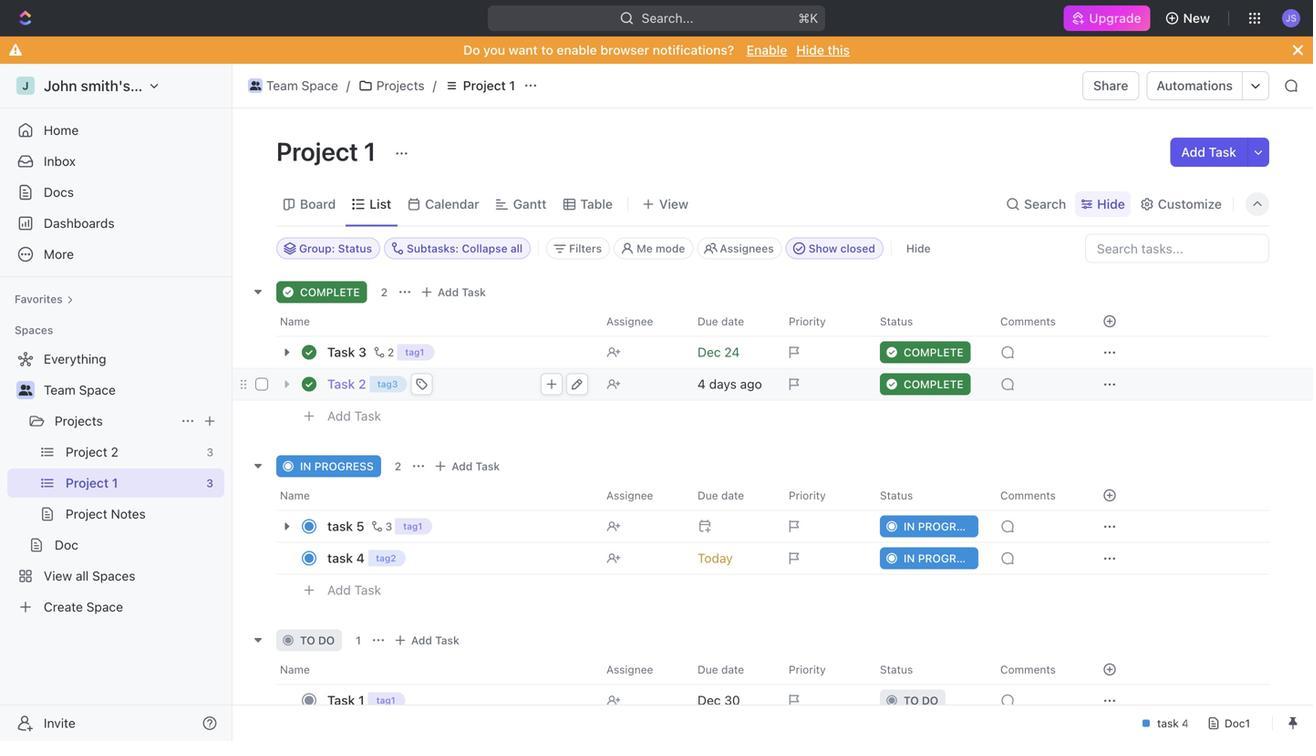 Task type: locate. For each thing, give the bounding box(es) containing it.
0 horizontal spatial team space
[[44, 383, 116, 398]]

1 vertical spatial to do
[[904, 694, 939, 707]]

1 vertical spatial due
[[698, 489, 718, 502]]

0 horizontal spatial project 1
[[66, 476, 118, 491]]

2 assignee from the top
[[606, 489, 653, 502]]

project for bottommost project 1 link
[[66, 476, 109, 491]]

sidebar navigation
[[0, 64, 236, 741]]

in progress for 2nd the in progress dropdown button from the top
[[904, 552, 977, 565]]

project 1 down you
[[463, 78, 515, 93]]

upgrade link
[[1064, 5, 1151, 31]]

1 vertical spatial comments button
[[989, 481, 1081, 510]]

doc link
[[55, 531, 221, 560]]

view up "mode"
[[659, 197, 689, 212]]

group:
[[299, 242, 335, 255]]

add
[[1181, 145, 1206, 160], [438, 286, 459, 299], [327, 409, 351, 424], [452, 460, 473, 473], [327, 583, 351, 598], [411, 634, 432, 647]]

2 priority from the top
[[789, 489, 826, 502]]

0 vertical spatial in progress
[[300, 460, 374, 473]]

2 vertical spatial date
[[721, 663, 744, 676]]

inbox
[[44, 154, 76, 169]]

2 date from the top
[[721, 489, 744, 502]]

2 assignee button from the top
[[596, 481, 687, 510]]

assignees
[[720, 242, 774, 255]]

0 horizontal spatial hide
[[796, 42, 824, 57]]

dashboards link
[[7, 209, 224, 238]]

hide right search
[[1097, 197, 1125, 212]]

spaces
[[15, 324, 53, 337], [92, 569, 135, 584]]

subtasks: collapse all
[[407, 242, 523, 255]]

comments
[[1000, 315, 1056, 328], [1000, 489, 1056, 502], [1000, 663, 1056, 676]]

gantt link
[[509, 192, 547, 217]]

automations
[[1157, 78, 1233, 93]]

all inside tree
[[76, 569, 89, 584]]

2 horizontal spatial hide
[[1097, 197, 1125, 212]]

1 vertical spatial complete
[[904, 346, 964, 359]]

0 vertical spatial name
[[280, 315, 310, 328]]

tree containing everything
[[7, 345, 224, 622]]

1 horizontal spatial projects
[[377, 78, 425, 93]]

1 horizontal spatial project 1 link
[[440, 75, 520, 97]]

0 vertical spatial view
[[659, 197, 689, 212]]

1 vertical spatial task
[[327, 551, 353, 566]]

project 1 down project 2
[[66, 476, 118, 491]]

priority button for 2
[[778, 307, 869, 336]]

3 left the "2" button at the top
[[358, 345, 367, 360]]

0 vertical spatial team
[[266, 78, 298, 93]]

‎task
[[327, 377, 355, 392], [327, 693, 355, 708]]

progress
[[314, 460, 374, 473], [918, 520, 977, 533], [918, 552, 977, 565]]

team space inside sidebar navigation
[[44, 383, 116, 398]]

Search tasks... text field
[[1086, 235, 1269, 262]]

1 vertical spatial projects link
[[55, 407, 173, 436]]

0 vertical spatial to do
[[300, 634, 335, 647]]

2 complete button from the top
[[869, 368, 989, 401]]

do inside dropdown button
[[922, 694, 939, 707]]

0 vertical spatial date
[[721, 315, 744, 328]]

3 due date button from the top
[[687, 655, 778, 684]]

projects link inside sidebar navigation
[[55, 407, 173, 436]]

1 vertical spatial priority button
[[778, 481, 869, 510]]

2 vertical spatial comments button
[[989, 655, 1081, 684]]

0 vertical spatial due date
[[698, 315, 744, 328]]

all up create space
[[76, 569, 89, 584]]

3 due date from the top
[[698, 663, 744, 676]]

automations button
[[1148, 72, 1242, 99]]

2 vertical spatial hide
[[906, 242, 931, 255]]

due date button
[[687, 307, 778, 336], [687, 481, 778, 510], [687, 655, 778, 684]]

0 vertical spatial project 1 link
[[440, 75, 520, 97]]

1 vertical spatial priority
[[789, 489, 826, 502]]

1 complete button from the top
[[869, 336, 989, 369]]

workspace
[[134, 77, 210, 94]]

1 inside sidebar navigation
[[112, 476, 118, 491]]

2 vertical spatial status button
[[869, 655, 989, 684]]

complete
[[300, 286, 360, 299], [904, 346, 964, 359], [904, 378, 964, 391]]

3 assignee from the top
[[606, 663, 653, 676]]

assignee for 1
[[606, 663, 653, 676]]

0 horizontal spatial team
[[44, 383, 76, 398]]

all
[[511, 242, 523, 255], [76, 569, 89, 584]]

j
[[22, 79, 29, 92]]

2 comments button from the top
[[989, 481, 1081, 510]]

1 vertical spatial team space link
[[44, 376, 221, 405]]

projects
[[377, 78, 425, 93], [55, 414, 103, 429]]

project 2
[[66, 445, 118, 460]]

1 horizontal spatial to do
[[904, 694, 939, 707]]

spaces down favorites
[[15, 324, 53, 337]]

2 vertical spatial priority
[[789, 663, 826, 676]]

2 name button from the top
[[276, 481, 596, 510]]

spaces up create space link
[[92, 569, 135, 584]]

add task
[[1181, 145, 1237, 160], [438, 286, 486, 299], [327, 409, 381, 424], [452, 460, 500, 473], [327, 583, 381, 598], [411, 634, 459, 647]]

due date
[[698, 315, 744, 328], [698, 489, 744, 502], [698, 663, 744, 676]]

1 horizontal spatial spaces
[[92, 569, 135, 584]]

2 left tag3
[[358, 377, 366, 392]]

1 ‎task from the top
[[327, 377, 355, 392]]

priority for 1
[[789, 663, 826, 676]]

project up doc
[[66, 507, 107, 522]]

1 horizontal spatial team space
[[266, 78, 338, 93]]

2
[[381, 286, 388, 299], [387, 346, 394, 359], [358, 377, 366, 392], [111, 445, 118, 460], [395, 460, 401, 473]]

new
[[1183, 10, 1210, 26]]

3 date from the top
[[721, 663, 744, 676]]

due
[[698, 315, 718, 328], [698, 489, 718, 502], [698, 663, 718, 676]]

comments button
[[989, 307, 1081, 336], [989, 481, 1081, 510], [989, 655, 1081, 684]]

me
[[637, 242, 653, 255]]

1 horizontal spatial user group image
[[250, 81, 261, 90]]

john smith's workspace
[[44, 77, 210, 94]]

1 vertical spatial view
[[44, 569, 72, 584]]

2 vertical spatial project 1
[[66, 476, 118, 491]]

team inside tree
[[44, 383, 76, 398]]

space
[[301, 78, 338, 93], [79, 383, 116, 398], [86, 600, 123, 615]]

board
[[300, 197, 336, 212]]

0 horizontal spatial do
[[318, 634, 335, 647]]

all right collapse
[[511, 242, 523, 255]]

hide button
[[899, 238, 938, 259]]

1 priority from the top
[[789, 315, 826, 328]]

view for view
[[659, 197, 689, 212]]

task for task 5
[[327, 519, 353, 534]]

1 vertical spatial comments
[[1000, 489, 1056, 502]]

1 vertical spatial team space
[[44, 383, 116, 398]]

1 horizontal spatial projects link
[[354, 75, 429, 97]]

comments for 2
[[1000, 315, 1056, 328]]

0 vertical spatial ‎task
[[327, 377, 355, 392]]

2 ‎task from the top
[[327, 693, 355, 708]]

home link
[[7, 116, 224, 145]]

0 horizontal spatial project 1 link
[[66, 469, 199, 498]]

1 vertical spatial due date button
[[687, 481, 778, 510]]

0 vertical spatial spaces
[[15, 324, 53, 337]]

2 task from the top
[[327, 551, 353, 566]]

0 vertical spatial project 1
[[463, 78, 515, 93]]

comments button for 1
[[989, 655, 1081, 684]]

task
[[327, 519, 353, 534], [327, 551, 353, 566]]

1 assignee from the top
[[606, 315, 653, 328]]

project 1 up "board"
[[276, 136, 382, 166]]

0 vertical spatial to
[[541, 42, 553, 57]]

1 comments from the top
[[1000, 315, 1056, 328]]

1 vertical spatial date
[[721, 489, 744, 502]]

3 right 5
[[385, 520, 392, 533]]

project down project 2
[[66, 476, 109, 491]]

in progress
[[300, 460, 374, 473], [904, 520, 977, 533], [904, 552, 977, 565]]

hide left this
[[796, 42, 824, 57]]

1 vertical spatial name button
[[276, 481, 596, 510]]

inbox link
[[7, 147, 224, 176]]

name button
[[276, 307, 596, 336], [276, 481, 596, 510], [276, 655, 596, 684]]

tag3 button
[[370, 373, 436, 396]]

in progress for second the in progress dropdown button from the bottom of the page
[[904, 520, 977, 533]]

2 up 3 button
[[395, 460, 401, 473]]

1 status button from the top
[[869, 307, 989, 336]]

favorites
[[15, 293, 63, 306]]

view inside sidebar navigation
[[44, 569, 72, 584]]

project 1 link
[[440, 75, 520, 97], [66, 469, 199, 498]]

1 vertical spatial to
[[300, 634, 315, 647]]

2 up project notes
[[111, 445, 118, 460]]

view
[[659, 197, 689, 212], [44, 569, 72, 584]]

1 horizontal spatial project 1
[[276, 136, 382, 166]]

priority button
[[778, 307, 869, 336], [778, 481, 869, 510], [778, 655, 869, 684]]

0 horizontal spatial /
[[346, 78, 350, 93]]

project 1 link down project 2 link
[[66, 469, 199, 498]]

2 inside button
[[387, 346, 394, 359]]

to do
[[300, 634, 335, 647], [904, 694, 939, 707]]

more
[[44, 247, 74, 262]]

project 1 inside tree
[[66, 476, 118, 491]]

3 comments from the top
[[1000, 663, 1056, 676]]

js
[[1286, 13, 1297, 23]]

0 vertical spatial comments button
[[989, 307, 1081, 336]]

view inside button
[[659, 197, 689, 212]]

priority button for 1
[[778, 655, 869, 684]]

0 vertical spatial comments
[[1000, 315, 1056, 328]]

1 vertical spatial all
[[76, 569, 89, 584]]

2 vertical spatial due date
[[698, 663, 744, 676]]

0 vertical spatial priority button
[[778, 307, 869, 336]]

‎task for ‎task 2
[[327, 377, 355, 392]]

0 vertical spatial team space link
[[243, 75, 343, 97]]

2 status button from the top
[[869, 481, 989, 510]]

1 priority button from the top
[[778, 307, 869, 336]]

calendar
[[425, 197, 479, 212]]

2 vertical spatial comments
[[1000, 663, 1056, 676]]

1 vertical spatial assignee button
[[596, 481, 687, 510]]

1 comments button from the top
[[989, 307, 1081, 336]]

progress for second the in progress dropdown button from the bottom of the page
[[918, 520, 977, 533]]

name
[[280, 315, 310, 328], [280, 489, 310, 502], [280, 663, 310, 676]]

3 status button from the top
[[869, 655, 989, 684]]

0 vertical spatial priority
[[789, 315, 826, 328]]

2 vertical spatial priority button
[[778, 655, 869, 684]]

3 priority button from the top
[[778, 655, 869, 684]]

priority for 2
[[789, 315, 826, 328]]

complete button for ‎task 2
[[869, 368, 989, 401]]

date
[[721, 315, 744, 328], [721, 489, 744, 502], [721, 663, 744, 676]]

1 assignee button from the top
[[596, 307, 687, 336]]

to
[[541, 42, 553, 57], [300, 634, 315, 647], [904, 694, 919, 707]]

1 horizontal spatial team
[[266, 78, 298, 93]]

project
[[463, 78, 506, 93], [276, 136, 358, 166], [66, 445, 107, 460], [66, 476, 109, 491], [66, 507, 107, 522]]

1 / from the left
[[346, 78, 350, 93]]

1 vertical spatial in progress
[[904, 520, 977, 533]]

board link
[[296, 192, 336, 217]]

project 1 link down 'do'
[[440, 75, 520, 97]]

tag2 button
[[368, 549, 409, 570]]

0 vertical spatial team space
[[266, 78, 338, 93]]

task 5
[[327, 519, 364, 534]]

0 horizontal spatial user group image
[[19, 385, 32, 396]]

show
[[809, 242, 838, 255]]

2 vertical spatial complete
[[904, 378, 964, 391]]

3 comments button from the top
[[989, 655, 1081, 684]]

do
[[463, 42, 480, 57]]

3
[[358, 345, 367, 360], [207, 446, 213, 459], [206, 477, 213, 490], [385, 520, 392, 533]]

1 vertical spatial team
[[44, 383, 76, 398]]

to do inside dropdown button
[[904, 694, 939, 707]]

due date button for assignee
[[687, 481, 778, 510]]

team space
[[266, 78, 338, 93], [44, 383, 116, 398]]

in for 2nd the in progress dropdown button from the top
[[904, 552, 915, 565]]

1 task from the top
[[327, 519, 353, 534]]

0 horizontal spatial all
[[76, 569, 89, 584]]

1 vertical spatial user group image
[[19, 385, 32, 396]]

2 vertical spatial to
[[904, 694, 919, 707]]

add task button
[[1171, 138, 1248, 167], [416, 281, 493, 303], [319, 405, 389, 427], [430, 456, 507, 477], [319, 580, 389, 601], [389, 630, 467, 652]]

1 horizontal spatial view
[[659, 197, 689, 212]]

2 vertical spatial in progress
[[904, 552, 977, 565]]

2 horizontal spatial to
[[904, 694, 919, 707]]

1 vertical spatial project 1 link
[[66, 469, 199, 498]]

1 date from the top
[[721, 315, 744, 328]]

/
[[346, 78, 350, 93], [433, 78, 437, 93]]

2 vertical spatial name
[[280, 663, 310, 676]]

task left 4
[[327, 551, 353, 566]]

me mode button
[[614, 238, 693, 259]]

2 due date from the top
[[698, 489, 744, 502]]

tree
[[7, 345, 224, 622]]

group: status
[[299, 242, 372, 255]]

0 vertical spatial in
[[300, 460, 311, 473]]

3 assignee button from the top
[[596, 655, 687, 684]]

3 name button from the top
[[276, 655, 596, 684]]

status button for 1
[[869, 655, 989, 684]]

1 horizontal spatial /
[[433, 78, 437, 93]]

1 vertical spatial project 1
[[276, 136, 382, 166]]

project 1
[[463, 78, 515, 93], [276, 136, 382, 166], [66, 476, 118, 491]]

assignee
[[606, 315, 653, 328], [606, 489, 653, 502], [606, 663, 653, 676]]

1 vertical spatial do
[[922, 694, 939, 707]]

1 horizontal spatial hide
[[906, 242, 931, 255]]

everything link
[[7, 345, 221, 374]]

tree inside sidebar navigation
[[7, 345, 224, 622]]

2 vertical spatial name button
[[276, 655, 596, 684]]

assignee for 2
[[606, 315, 653, 328]]

0 vertical spatial all
[[511, 242, 523, 255]]

2 due date button from the top
[[687, 481, 778, 510]]

view up create
[[44, 569, 72, 584]]

3 name from the top
[[280, 663, 310, 676]]

2 vertical spatial progress
[[918, 552, 977, 565]]

3 priority from the top
[[789, 663, 826, 676]]

1 vertical spatial due date
[[698, 489, 744, 502]]

0 vertical spatial due
[[698, 315, 718, 328]]

0 horizontal spatial view
[[44, 569, 72, 584]]

hide right "closed"
[[906, 242, 931, 255]]

task left 5
[[327, 519, 353, 534]]

2 due from the top
[[698, 489, 718, 502]]

3 due from the top
[[698, 663, 718, 676]]

user group image
[[250, 81, 261, 90], [19, 385, 32, 396]]

task
[[1209, 145, 1237, 160], [462, 286, 486, 299], [327, 345, 355, 360], [354, 409, 381, 424], [476, 460, 500, 473], [354, 583, 381, 598], [435, 634, 459, 647]]

complete for ‎task 2
[[904, 378, 964, 391]]

complete button
[[869, 336, 989, 369], [869, 368, 989, 401]]

1 vertical spatial hide
[[1097, 197, 1125, 212]]

customize button
[[1134, 192, 1228, 217]]

search button
[[1001, 192, 1072, 217]]

2 vertical spatial due
[[698, 663, 718, 676]]

2 vertical spatial assignee button
[[596, 655, 687, 684]]

1 due from the top
[[698, 315, 718, 328]]

date for assignee
[[721, 489, 744, 502]]

js button
[[1277, 4, 1306, 33]]

2 up tag3
[[387, 346, 394, 359]]

1 vertical spatial status button
[[869, 481, 989, 510]]

project 2 link
[[66, 438, 199, 467]]

0 vertical spatial assignee button
[[596, 307, 687, 336]]

assignee button for 2
[[596, 307, 687, 336]]

1 vertical spatial projects
[[55, 414, 103, 429]]

project up project notes
[[66, 445, 107, 460]]

team space link
[[243, 75, 343, 97], [44, 376, 221, 405]]

0 vertical spatial do
[[318, 634, 335, 647]]

2 vertical spatial in
[[904, 552, 915, 565]]



Task type: vqa. For each thing, say whether or not it's contained in the screenshot.
2's Priority dropdown button
yes



Task type: describe. For each thing, give the bounding box(es) containing it.
2 comments from the top
[[1000, 489, 1056, 502]]

new button
[[1158, 4, 1221, 33]]

complete for task 3
[[904, 346, 964, 359]]

⌘k
[[798, 10, 818, 26]]

do you want to enable browser notifications? enable hide this
[[463, 42, 850, 57]]

notes
[[111, 507, 146, 522]]

0 vertical spatial hide
[[796, 42, 824, 57]]

dashboards
[[44, 216, 115, 231]]

0 vertical spatial space
[[301, 78, 338, 93]]

subtasks:
[[407, 242, 459, 255]]

due date for assignee
[[698, 489, 744, 502]]

1 due date from the top
[[698, 315, 744, 328]]

0 vertical spatial complete
[[300, 286, 360, 299]]

due for name
[[698, 663, 718, 676]]

hide inside button
[[906, 242, 931, 255]]

docs
[[44, 185, 74, 200]]

gantt
[[513, 197, 547, 212]]

to inside dropdown button
[[904, 694, 919, 707]]

due date for name
[[698, 663, 744, 676]]

2 in progress button from the top
[[869, 542, 989, 575]]

status button for 2
[[869, 307, 989, 336]]

tag3
[[377, 379, 398, 389]]

2 / from the left
[[433, 78, 437, 93]]

list link
[[366, 192, 391, 217]]

create space link
[[7, 593, 221, 622]]

5
[[356, 519, 364, 534]]

enable
[[747, 42, 787, 57]]

home
[[44, 123, 79, 138]]

1 name button from the top
[[276, 307, 596, 336]]

project for project 2 link
[[66, 445, 107, 460]]

collapse
[[462, 242, 508, 255]]

1 horizontal spatial team space link
[[243, 75, 343, 97]]

doc
[[55, 538, 78, 553]]

calendar link
[[421, 192, 479, 217]]

assignee button for 1
[[596, 655, 687, 684]]

0 horizontal spatial spaces
[[15, 324, 53, 337]]

browser
[[600, 42, 649, 57]]

task for task 4
[[327, 551, 353, 566]]

complete button for task 3
[[869, 336, 989, 369]]

docs link
[[7, 178, 224, 207]]

view for view all spaces
[[44, 569, 72, 584]]

filters
[[569, 242, 602, 255]]

view button
[[636, 183, 695, 226]]

search
[[1024, 197, 1066, 212]]

customize
[[1158, 197, 1222, 212]]

3 inside button
[[385, 520, 392, 533]]

show closed button
[[786, 238, 884, 259]]

0 vertical spatial projects
[[377, 78, 425, 93]]

2 priority button from the top
[[778, 481, 869, 510]]

3 button
[[368, 518, 395, 536]]

upgrade
[[1089, 10, 1141, 26]]

in for second the in progress dropdown button from the bottom of the page
[[904, 520, 915, 533]]

date for name
[[721, 663, 744, 676]]

project notes link
[[66, 500, 221, 529]]

mode
[[656, 242, 685, 255]]

2 vertical spatial space
[[86, 600, 123, 615]]

hide button
[[1075, 192, 1131, 217]]

invite
[[44, 716, 75, 731]]

hide inside dropdown button
[[1097, 197, 1125, 212]]

1 in progress button from the top
[[869, 510, 989, 543]]

me mode
[[637, 242, 685, 255]]

more button
[[7, 240, 224, 269]]

1 due date button from the top
[[687, 307, 778, 336]]

this
[[828, 42, 850, 57]]

to do button
[[869, 684, 989, 717]]

0 horizontal spatial team space link
[[44, 376, 221, 405]]

john smith's workspace, , element
[[16, 77, 35, 95]]

view button
[[636, 192, 695, 217]]

create
[[44, 600, 83, 615]]

2 name from the top
[[280, 489, 310, 502]]

2 button
[[370, 343, 397, 362]]

table
[[580, 197, 613, 212]]

filters button
[[546, 238, 610, 259]]

project for the project notes link
[[66, 507, 107, 522]]

want
[[509, 42, 538, 57]]

everything
[[44, 352, 106, 367]]

enable
[[557, 42, 597, 57]]

project notes
[[66, 507, 146, 522]]

create space
[[44, 600, 123, 615]]

notifications?
[[653, 42, 734, 57]]

2 up the "2" button at the top
[[381, 286, 388, 299]]

4
[[356, 551, 365, 566]]

project up "board"
[[276, 136, 358, 166]]

projects inside sidebar navigation
[[55, 414, 103, 429]]

favorites button
[[7, 288, 81, 310]]

0 horizontal spatial to
[[300, 634, 315, 647]]

task 4
[[327, 551, 365, 566]]

‎task for ‎task 1
[[327, 693, 355, 708]]

progress for 2nd the in progress dropdown button from the top
[[918, 552, 977, 565]]

view all spaces
[[44, 569, 135, 584]]

project down you
[[463, 78, 506, 93]]

0 vertical spatial user group image
[[250, 81, 261, 90]]

due for assignee
[[698, 489, 718, 502]]

2 inside sidebar navigation
[[111, 445, 118, 460]]

john
[[44, 77, 77, 94]]

smith's
[[81, 77, 130, 94]]

closed
[[841, 242, 875, 255]]

1 name from the top
[[280, 315, 310, 328]]

share
[[1094, 78, 1129, 93]]

view all spaces link
[[7, 562, 221, 591]]

1 vertical spatial space
[[79, 383, 116, 398]]

3 up the project notes link
[[206, 477, 213, 490]]

0 vertical spatial progress
[[314, 460, 374, 473]]

share button
[[1083, 71, 1139, 100]]

tag2
[[376, 553, 396, 564]]

1 horizontal spatial to
[[541, 42, 553, 57]]

comments for 1
[[1000, 663, 1056, 676]]

3 right project 2 link
[[207, 446, 213, 459]]

comments button for 2
[[989, 307, 1081, 336]]

show closed
[[809, 242, 875, 255]]

table link
[[577, 192, 613, 217]]

‎task 1
[[327, 693, 364, 708]]

due date button for name
[[687, 655, 778, 684]]

‎task 2
[[327, 377, 366, 392]]

0 horizontal spatial to do
[[300, 634, 335, 647]]

you
[[483, 42, 505, 57]]

task 3
[[327, 345, 367, 360]]

user group image inside sidebar navigation
[[19, 385, 32, 396]]

list
[[370, 197, 391, 212]]

assignees button
[[697, 238, 782, 259]]



